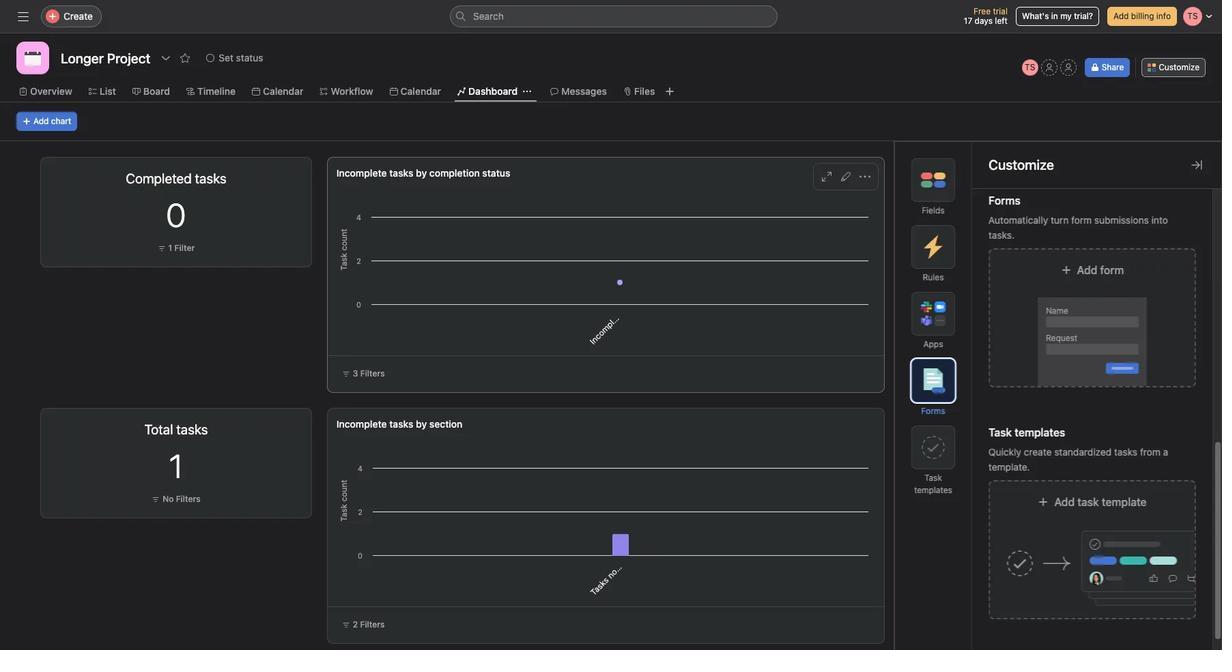 Task type: describe. For each thing, give the bounding box(es) containing it.
tasks for by section
[[389, 419, 413, 430]]

my
[[1060, 11, 1072, 21]]

2 0 from the left
[[1026, 196, 1046, 234]]

overview
[[30, 85, 72, 97]]

add billing info
[[1114, 11, 1171, 21]]

trial?
[[1074, 11, 1093, 21]]

files
[[634, 85, 655, 97]]

template.
[[989, 462, 1030, 473]]

overdue tasks
[[993, 171, 1079, 186]]

form inside automatically turn form submissions into tasks.
[[1071, 214, 1092, 226]]

add form
[[1077, 264, 1124, 277]]

free trial 17 days left
[[964, 6, 1008, 26]]

dashboard
[[468, 85, 518, 97]]

add for add form
[[1077, 264, 1097, 277]]

trial
[[993, 6, 1008, 16]]

dashboard link
[[458, 84, 518, 99]]

1 0 from the left
[[166, 196, 186, 234]]

section
[[627, 532, 654, 559]]

name
[[1046, 306, 1068, 316]]

no filters
[[163, 494, 200, 505]]

1 calendar from the left
[[263, 85, 303, 97]]

calendar image
[[25, 50, 41, 66]]

request
[[1046, 333, 1078, 343]]

rules
[[923, 272, 944, 283]]

1 1 filter button from the left
[[154, 242, 198, 255]]

share
[[1102, 62, 1124, 72]]

what's
[[1022, 11, 1049, 21]]

2 filters
[[353, 620, 385, 630]]

incomplete for incomplete tasks by section
[[336, 419, 387, 430]]

tab actions image
[[523, 87, 531, 96]]

template
[[1102, 496, 1147, 509]]

incomplete for incomplete
[[588, 309, 625, 347]]

total tasks
[[144, 422, 208, 438]]

add chart
[[33, 116, 71, 126]]

quickly create standardized tasks from a template.
[[989, 447, 1168, 473]]

add for add billing info
[[1114, 11, 1129, 21]]

search button
[[450, 5, 778, 27]]

workflow link
[[320, 84, 373, 99]]

timeline
[[197, 85, 236, 97]]

what's in my trial?
[[1022, 11, 1093, 21]]

task templates
[[989, 427, 1065, 439]]

no filters button
[[148, 493, 204, 507]]

add for add chart
[[33, 116, 49, 126]]

incomplete for incomplete tasks by completion status
[[336, 167, 387, 179]]

1 0 button from the left
[[166, 196, 186, 234]]

3
[[353, 369, 358, 379]]

1 for 1st 1 filter button from the left
[[168, 243, 172, 253]]

2 0 button from the left
[[1026, 196, 1046, 234]]

2
[[353, 620, 358, 630]]

3 filters
[[353, 369, 385, 379]]

view chart image for 1
[[248, 423, 259, 434]]

apps
[[923, 339, 943, 350]]

add chart button
[[16, 112, 77, 131]]

2 calendar from the left
[[401, 85, 441, 97]]

add tab image
[[665, 86, 676, 97]]

show options image
[[161, 53, 172, 63]]

what's in my trial? button
[[1016, 7, 1099, 26]]

tasks.
[[989, 229, 1015, 241]]

standardized
[[1054, 447, 1112, 458]]

ts button
[[1022, 59, 1038, 76]]

workflow
[[331, 85, 373, 97]]

edit chart image for completed tasks
[[267, 171, 278, 182]]

left
[[995, 16, 1008, 26]]

in inside button
[[1051, 11, 1058, 21]]

days
[[975, 16, 993, 26]]

task
[[925, 473, 942, 483]]

status
[[236, 52, 263, 63]]

create
[[63, 10, 93, 22]]

not
[[605, 565, 622, 581]]

task templates
[[914, 473, 952, 496]]

add task template button
[[983, 481, 1202, 620]]

view chart image for 0
[[248, 171, 259, 182]]

1 button
[[169, 447, 183, 485]]



Task type: locate. For each thing, give the bounding box(es) containing it.
list
[[100, 85, 116, 97]]

calendar link down status
[[252, 84, 303, 99]]

0 vertical spatial in
[[1051, 11, 1058, 21]]

tasks for by
[[389, 167, 413, 179]]

0 horizontal spatial 1 filter
[[168, 243, 195, 253]]

2 vertical spatial incomplete
[[336, 419, 387, 430]]

1 vertical spatial customize
[[989, 157, 1054, 173]]

0 horizontal spatial forms
[[921, 406, 945, 416]]

0 button
[[166, 196, 186, 234], [1026, 196, 1046, 234]]

1 vertical spatial form
[[1100, 264, 1124, 277]]

create
[[1024, 447, 1052, 458]]

2 edit chart image from the left
[[841, 171, 852, 182]]

0 horizontal spatial more actions image
[[287, 171, 298, 182]]

templates
[[914, 485, 952, 496]]

0 vertical spatial forms
[[989, 195, 1021, 207]]

search
[[473, 10, 504, 22]]

forms
[[989, 195, 1021, 207], [921, 406, 945, 416]]

0 vertical spatial customize
[[1159, 62, 1200, 72]]

board
[[143, 85, 170, 97]]

add down automatically turn form submissions into tasks.
[[1077, 264, 1097, 277]]

0 horizontal spatial form
[[1071, 214, 1092, 226]]

incomplete tasks by section
[[336, 419, 463, 430]]

2 vertical spatial filters
[[360, 620, 385, 630]]

1 horizontal spatial in
[[1051, 11, 1058, 21]]

customize up automatically
[[989, 157, 1054, 173]]

1 horizontal spatial 0
[[1026, 196, 1046, 234]]

in
[[1051, 11, 1058, 21], [616, 558, 628, 571]]

create button
[[41, 5, 102, 27]]

more actions image for incomplete tasks by completion status
[[860, 171, 871, 182]]

calendar left dashboard link
[[401, 85, 441, 97]]

info
[[1157, 11, 1171, 21]]

incomplete tasks by completion status
[[336, 167, 510, 179]]

1 horizontal spatial filter
[[1034, 243, 1055, 253]]

filters
[[360, 369, 385, 379], [176, 494, 200, 505], [360, 620, 385, 630]]

filters right no
[[176, 494, 200, 505]]

automatically turn form submissions into tasks.
[[989, 214, 1168, 241]]

ts
[[1025, 62, 1035, 72]]

billing
[[1131, 11, 1154, 21]]

2 calendar link from the left
[[390, 84, 441, 99]]

expand sidebar image
[[18, 11, 29, 22]]

1 horizontal spatial calendar link
[[390, 84, 441, 99]]

into
[[1152, 214, 1168, 226]]

a inside tasks not in a section
[[622, 554, 633, 564]]

0 vertical spatial filters
[[360, 369, 385, 379]]

filters inside button
[[360, 369, 385, 379]]

add
[[1114, 11, 1129, 21], [33, 116, 49, 126], [1077, 264, 1097, 277], [1054, 496, 1075, 509]]

tasks not in a section
[[588, 532, 654, 598]]

filters right 2
[[360, 620, 385, 630]]

overview link
[[19, 84, 72, 99]]

incomplete
[[336, 167, 387, 179], [588, 309, 625, 347], [336, 419, 387, 430]]

from
[[1140, 447, 1161, 458]]

by
[[416, 167, 427, 179]]

0 vertical spatial a
[[1163, 447, 1168, 458]]

1 horizontal spatial a
[[1163, 447, 1168, 458]]

free
[[974, 6, 991, 16]]

customize inside "customize" dropdown button
[[1159, 62, 1200, 72]]

0 horizontal spatial 0 button
[[166, 196, 186, 234]]

more actions image
[[287, 423, 298, 434]]

1 horizontal spatial calendar
[[401, 85, 441, 97]]

messages
[[561, 85, 607, 97]]

add billing info button
[[1107, 7, 1177, 26]]

submissions
[[1094, 214, 1149, 226]]

filters for incomplete
[[360, 369, 385, 379]]

1 horizontal spatial forms
[[989, 195, 1021, 207]]

2 1 filter from the left
[[1028, 243, 1055, 253]]

0 horizontal spatial in
[[616, 558, 628, 571]]

1 horizontal spatial 1 filter button
[[1014, 242, 1058, 255]]

edit chart image
[[267, 423, 278, 434]]

list link
[[89, 84, 116, 99]]

tasks inside quickly create standardized tasks from a template.
[[1114, 447, 1138, 458]]

set status
[[219, 52, 263, 63]]

filter for 1st 1 filter button from the left
[[174, 243, 195, 253]]

add task template
[[1054, 496, 1147, 509]]

filter for 2nd 1 filter button from the left
[[1034, 243, 1055, 253]]

0 horizontal spatial a
[[622, 554, 633, 564]]

more actions image
[[287, 171, 298, 182], [860, 171, 871, 182]]

form right turn at the top right of the page
[[1071, 214, 1092, 226]]

board link
[[132, 84, 170, 99]]

forms up the task
[[921, 406, 945, 416]]

1 horizontal spatial 1 filter
[[1028, 243, 1055, 253]]

calendar down status
[[263, 85, 303, 97]]

1 edit chart image from the left
[[267, 171, 278, 182]]

1 vertical spatial forms
[[921, 406, 945, 416]]

automatically
[[989, 214, 1048, 226]]

set status button
[[200, 48, 269, 68]]

1 more actions image from the left
[[287, 171, 298, 182]]

0
[[166, 196, 186, 234], [1026, 196, 1046, 234]]

quickly
[[989, 447, 1021, 458]]

0 horizontal spatial calendar link
[[252, 84, 303, 99]]

form
[[1071, 214, 1092, 226], [1100, 264, 1124, 277]]

0 horizontal spatial filter
[[174, 243, 195, 253]]

0 horizontal spatial edit chart image
[[267, 171, 278, 182]]

17
[[964, 16, 972, 26]]

tasks
[[389, 167, 413, 179], [389, 419, 413, 430], [1114, 447, 1138, 458]]

by section
[[416, 419, 463, 430]]

task
[[1078, 496, 1099, 509]]

tasks left by section
[[389, 419, 413, 430]]

2 filter from the left
[[1034, 243, 1055, 253]]

1 vertical spatial a
[[622, 554, 633, 564]]

a
[[1163, 447, 1168, 458], [622, 554, 633, 564]]

calendar link right workflow
[[390, 84, 441, 99]]

1 filter for 2nd 1 filter button from the left
[[1028, 243, 1055, 253]]

tasks left by on the left top
[[389, 167, 413, 179]]

1 horizontal spatial more actions image
[[860, 171, 871, 182]]

1 filter from the left
[[174, 243, 195, 253]]

1 horizontal spatial edit chart image
[[841, 171, 852, 182]]

0 left turn at the top right of the page
[[1026, 196, 1046, 234]]

messages link
[[550, 84, 607, 99]]

0 horizontal spatial 1 filter button
[[154, 242, 198, 255]]

no
[[163, 494, 174, 505]]

customize button
[[1142, 58, 1206, 77]]

1 vertical spatial in
[[616, 558, 628, 571]]

close details image
[[1191, 160, 1202, 171]]

edit chart image for incomplete tasks by completion status
[[841, 171, 852, 182]]

1 horizontal spatial 0 button
[[1026, 196, 1046, 234]]

filters for tasks not in a section
[[360, 620, 385, 630]]

calendar
[[263, 85, 303, 97], [401, 85, 441, 97]]

1 for 2nd 1 filter button from the left
[[1028, 243, 1032, 253]]

0 button left turn at the top right of the page
[[1026, 196, 1046, 234]]

0 vertical spatial incomplete
[[336, 167, 387, 179]]

chart
[[51, 116, 71, 126]]

customize down 'info'
[[1159, 62, 1200, 72]]

add for add task template
[[1054, 496, 1075, 509]]

1 horizontal spatial form
[[1100, 264, 1124, 277]]

1 calendar link from the left
[[252, 84, 303, 99]]

add left billing
[[1114, 11, 1129, 21]]

1 vertical spatial incomplete
[[588, 309, 625, 347]]

1 filter button
[[154, 242, 198, 255], [1014, 242, 1058, 255]]

0 down completed tasks on the left of the page
[[166, 196, 186, 234]]

2 1 filter button from the left
[[1014, 242, 1058, 255]]

add left chart
[[33, 116, 49, 126]]

0 vertical spatial tasks
[[389, 167, 413, 179]]

0 horizontal spatial 0
[[166, 196, 186, 234]]

1 filter
[[168, 243, 195, 253], [1028, 243, 1055, 253]]

0 horizontal spatial customize
[[989, 157, 1054, 173]]

set
[[219, 52, 233, 63]]

edit chart image
[[267, 171, 278, 182], [841, 171, 852, 182]]

add left task
[[1054, 496, 1075, 509]]

timeline link
[[186, 84, 236, 99]]

tasks
[[588, 575, 611, 598]]

2 filters button
[[336, 616, 391, 635]]

1 filter for 1st 1 filter button from the left
[[168, 243, 195, 253]]

more actions image for completed tasks
[[287, 171, 298, 182]]

a inside quickly create standardized tasks from a template.
[[1163, 447, 1168, 458]]

3 filters button
[[336, 365, 391, 384]]

tasks left from
[[1114, 447, 1138, 458]]

in inside tasks not in a section
[[616, 558, 628, 571]]

view chart image
[[248, 171, 259, 182], [822, 171, 832, 182], [248, 423, 259, 434]]

share button
[[1085, 58, 1130, 77]]

1 horizontal spatial customize
[[1159, 62, 1200, 72]]

fields
[[922, 206, 945, 216]]

turn
[[1051, 214, 1069, 226]]

2 vertical spatial tasks
[[1114, 447, 1138, 458]]

0 horizontal spatial calendar
[[263, 85, 303, 97]]

forms up automatically
[[989, 195, 1021, 207]]

completion status
[[429, 167, 510, 179]]

2 more actions image from the left
[[860, 171, 871, 182]]

0 button down completed tasks on the left of the page
[[166, 196, 186, 234]]

completed tasks
[[126, 171, 226, 186]]

1
[[168, 243, 172, 253], [1028, 243, 1032, 253], [169, 447, 183, 485]]

1 1 filter from the left
[[168, 243, 195, 253]]

1 vertical spatial tasks
[[389, 419, 413, 430]]

form down the 'submissions'
[[1100, 264, 1124, 277]]

0 vertical spatial form
[[1071, 214, 1092, 226]]

search list box
[[450, 5, 778, 27]]

None text field
[[57, 46, 154, 70]]

add to starred image
[[180, 53, 191, 63]]

filters right 3
[[360, 369, 385, 379]]

files link
[[623, 84, 655, 99]]

1 vertical spatial filters
[[176, 494, 200, 505]]



Task type: vqa. For each thing, say whether or not it's contained in the screenshot.
Fixes
no



